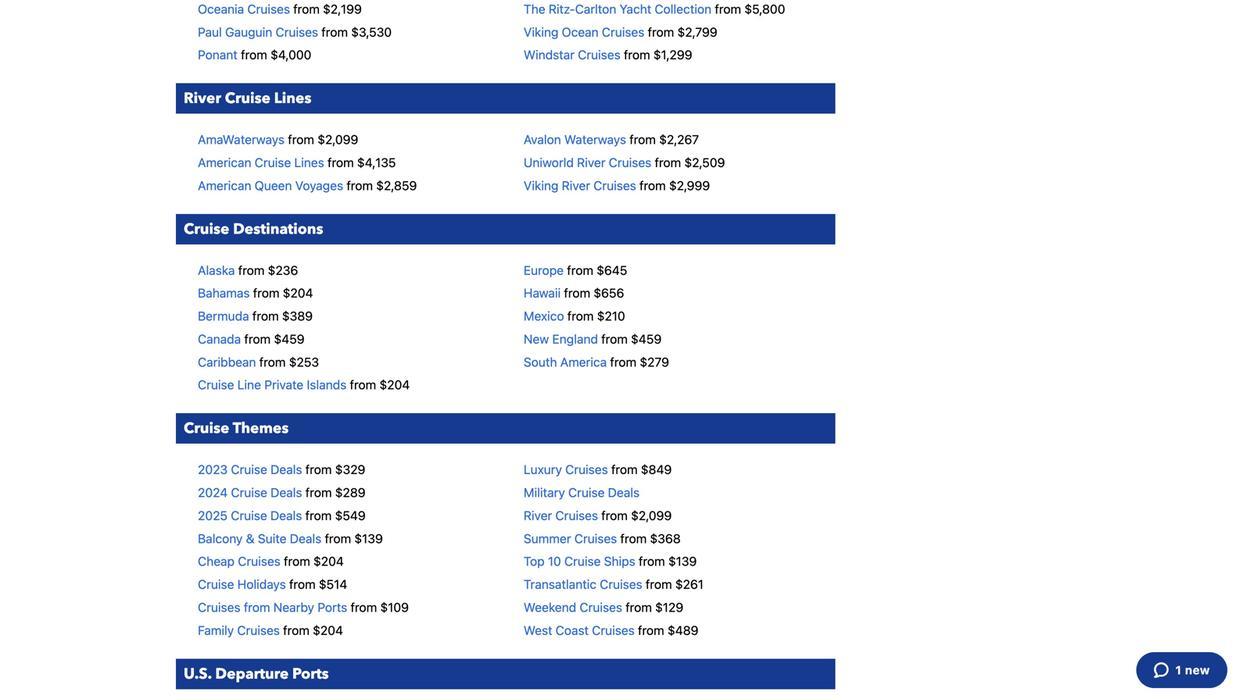 Task type: describe. For each thing, give the bounding box(es) containing it.
from up uniworld river cruises from $ 2,509
[[629, 132, 656, 147]]

from up summer cruises from $ 368
[[601, 508, 628, 523]]

2025 cruise deals from $ 549
[[198, 508, 366, 523]]

from down viking ocean cruises from $ 2,799
[[624, 47, 650, 62]]

cruises down uniworld river cruises from $ 2,509
[[594, 178, 636, 193]]

109
[[388, 600, 409, 615]]

549
[[343, 508, 366, 523]]

west coast cruises from $ 489
[[524, 623, 698, 638]]

from left 849
[[611, 463, 638, 477]]

the ritz-carlton yacht collection from $ 5,800
[[524, 1, 785, 16]]

deals down 2025 cruise deals from $ 549
[[290, 531, 321, 546]]

from down paul gauguin cruises link
[[241, 47, 267, 62]]

from left 289
[[305, 486, 332, 500]]

bahamas link
[[198, 286, 250, 301]]

cruises down river cruises from $ 2,099
[[574, 531, 617, 546]]

204 down cruises from nearby ports from $ 109
[[320, 623, 343, 638]]

luxury cruises from $ 849
[[524, 463, 672, 477]]

caribbean from $ 253
[[198, 355, 319, 370]]

from down '2,199'
[[321, 24, 348, 39]]

204 up 389
[[290, 286, 313, 301]]

from up 129
[[646, 577, 672, 592]]

cruise down 2024 cruise deals link on the bottom
[[231, 508, 267, 523]]

2,859
[[384, 178, 417, 193]]

destinations
[[233, 219, 323, 239]]

bermuda
[[198, 309, 249, 324]]

bermuda from $ 389
[[198, 309, 313, 324]]

from down europe from $ 645
[[564, 286, 590, 301]]

from down '2,267'
[[655, 155, 681, 170]]

paul gauguin cruises link
[[198, 24, 318, 39]]

summer cruises from $ 368
[[524, 531, 681, 546]]

389
[[290, 309, 313, 324]]

viking ocean cruises from $ 2,799
[[524, 24, 717, 39]]

canada from $ 459
[[198, 332, 305, 347]]

uniworld river cruises link
[[524, 155, 651, 170]]

deals for military
[[608, 486, 640, 500]]

0 vertical spatial ports
[[318, 600, 347, 615]]

cruises down cruises from nearby ports link at left
[[237, 623, 280, 638]]

america
[[560, 355, 607, 370]]

from left 279
[[610, 355, 636, 370]]

river cruises link
[[524, 508, 598, 523]]

2024 cruise deals from $ 289
[[198, 486, 366, 500]]

deals for 2025
[[270, 508, 302, 523]]

hawaii from $ 656
[[524, 286, 624, 301]]

cruises down ships
[[600, 577, 642, 592]]

weekend cruises link
[[524, 600, 622, 615]]

oceania cruises link
[[198, 1, 290, 16]]

from up bahamas from $ 204
[[238, 263, 265, 278]]

avalon waterways from $ 2,267
[[524, 132, 699, 147]]

oceania cruises from $ 2,199
[[198, 1, 362, 16]]

mexico link
[[524, 309, 564, 324]]

ponant from $ 4,000
[[198, 47, 311, 62]]

2024
[[198, 486, 228, 500]]

5,800
[[752, 1, 785, 16]]

cruise destinations
[[184, 219, 323, 239]]

cruises up military cruise deals link
[[565, 463, 608, 477]]

balcony & suite deals from $ 139
[[198, 531, 383, 546]]

lines for american cruise lines from $ 4,135
[[294, 155, 324, 170]]

from up 2,799
[[715, 1, 741, 16]]

204 up 514
[[321, 554, 344, 569]]

139 for top 10 cruise ships from $ 139
[[676, 554, 697, 569]]

from down balcony & suite deals from $ 139
[[284, 554, 310, 569]]

nearby
[[273, 600, 314, 615]]

holidays
[[237, 577, 286, 592]]

from down 210
[[601, 332, 628, 347]]

4,000
[[278, 47, 311, 62]]

england
[[552, 332, 598, 347]]

329
[[343, 463, 365, 477]]

2023 cruise deals from $ 329
[[198, 463, 365, 477]]

645
[[604, 263, 627, 278]]

cruise themes link
[[176, 414, 835, 444]]

from down 549
[[325, 531, 351, 546]]

cruise line private islands link
[[198, 378, 347, 393]]

2023 cruise deals link
[[198, 463, 302, 477]]

cruises down 'weekend cruises from $ 129'
[[592, 623, 635, 638]]

2,509
[[692, 155, 725, 170]]

from down transatlantic cruises from $ 261
[[626, 600, 652, 615]]

ritz-
[[549, 1, 575, 16]]

transatlantic cruises link
[[524, 577, 642, 592]]

from up american cruise lines from $ 4,135
[[288, 132, 314, 147]]

new england link
[[524, 332, 598, 347]]

caribbean link
[[198, 355, 256, 370]]

windstar cruises link
[[524, 47, 620, 62]]

cruise up river cruises from $ 2,099
[[568, 486, 605, 500]]

oceania
[[198, 1, 244, 16]]

139 for balcony & suite deals from $ 139
[[362, 531, 383, 546]]

departure
[[215, 664, 289, 685]]

2,799
[[685, 24, 717, 39]]

489
[[675, 623, 698, 638]]

alaska from $ 236
[[198, 263, 298, 278]]

summer
[[524, 531, 571, 546]]

204 right islands
[[387, 378, 410, 393]]

alaska
[[198, 263, 235, 278]]

279
[[647, 355, 669, 370]]

656
[[601, 286, 624, 301]]

u.s.
[[184, 664, 212, 685]]

cheap cruises from $ 204
[[198, 554, 344, 569]]

2,267
[[667, 132, 699, 147]]

cruises down balcony & suite deals link
[[238, 554, 280, 569]]

cruises up viking river cruises from $ 2,999 on the top of the page
[[609, 155, 651, 170]]

cruise inside cruise destinations link
[[184, 219, 229, 239]]

cruise up '2025 cruise deals' link
[[231, 486, 267, 500]]

caribbean
[[198, 355, 256, 370]]

american cruise lines from $ 4,135
[[198, 155, 396, 170]]

ocean
[[562, 24, 599, 39]]

from down 4,135 at top left
[[347, 178, 373, 193]]

2024 cruise deals link
[[198, 486, 302, 500]]

lines for river cruise lines
[[274, 88, 311, 109]]

river down waterways
[[577, 155, 605, 170]]

avalon waterways link
[[524, 132, 626, 147]]

from up the england
[[567, 309, 594, 324]]

uniworld
[[524, 155, 574, 170]]

military cruise deals
[[524, 486, 640, 500]]

military
[[524, 486, 565, 500]]

bahamas from $ 204
[[198, 286, 313, 301]]

family
[[198, 623, 234, 638]]

amawaterways from $ 2,099
[[198, 132, 358, 147]]



Task type: locate. For each thing, give the bounding box(es) containing it.
ports inside "u.s. departure ports" "link"
[[292, 664, 329, 685]]

top 10 cruise ships link
[[524, 554, 635, 569]]

amawaterways link
[[198, 132, 285, 147]]

river
[[184, 88, 221, 109], [577, 155, 605, 170], [562, 178, 590, 193], [524, 508, 552, 523]]

from up voyages
[[327, 155, 354, 170]]

deals up balcony & suite deals from $ 139
[[270, 508, 302, 523]]

viking down uniworld
[[524, 178, 558, 193]]

deals up 2025 cruise deals from $ 549
[[271, 486, 302, 500]]

cruise inside river cruise lines link
[[225, 88, 270, 109]]

2 american from the top
[[198, 178, 251, 193]]

river down military
[[524, 508, 552, 523]]

cruises down 'the ritz-carlton yacht collection' link
[[602, 24, 644, 39]]

from left 109
[[351, 600, 377, 615]]

from right islands
[[350, 378, 376, 393]]

1 horizontal spatial 139
[[676, 554, 697, 569]]

from up bermuda from $ 389
[[253, 286, 279, 301]]

family cruises from $ 204
[[198, 623, 343, 638]]

from down nearby
[[283, 623, 309, 638]]

cruise destinations link
[[176, 214, 835, 244]]

canada link
[[198, 332, 241, 347]]

cruises up the west coast cruises from $ 489
[[580, 600, 622, 615]]

ponant
[[198, 47, 238, 62]]

ports right departure
[[292, 664, 329, 685]]

from down holidays on the bottom left
[[244, 600, 270, 615]]

2,099
[[325, 132, 358, 147], [639, 508, 672, 523]]

849
[[649, 463, 672, 477]]

cruise
[[225, 88, 270, 109], [255, 155, 291, 170], [184, 219, 229, 239], [198, 378, 234, 393], [184, 419, 229, 439], [231, 463, 267, 477], [231, 486, 267, 500], [568, 486, 605, 500], [231, 508, 267, 523], [564, 554, 601, 569], [198, 577, 234, 592]]

top
[[524, 554, 545, 569]]

mexico from $ 210
[[524, 309, 625, 324]]

from
[[293, 1, 320, 16], [715, 1, 741, 16], [321, 24, 348, 39], [648, 24, 674, 39], [241, 47, 267, 62], [624, 47, 650, 62], [288, 132, 314, 147], [629, 132, 656, 147], [327, 155, 354, 170], [655, 155, 681, 170], [347, 178, 373, 193], [639, 178, 666, 193], [238, 263, 265, 278], [567, 263, 593, 278], [253, 286, 279, 301], [564, 286, 590, 301], [252, 309, 279, 324], [567, 309, 594, 324], [244, 332, 271, 347], [601, 332, 628, 347], [259, 355, 286, 370], [610, 355, 636, 370], [350, 378, 376, 393], [305, 463, 332, 477], [611, 463, 638, 477], [305, 486, 332, 500], [305, 508, 332, 523], [601, 508, 628, 523], [325, 531, 351, 546], [620, 531, 647, 546], [284, 554, 310, 569], [639, 554, 665, 569], [289, 577, 316, 592], [646, 577, 672, 592], [244, 600, 270, 615], [351, 600, 377, 615], [626, 600, 652, 615], [283, 623, 309, 638], [638, 623, 664, 638]]

windstar
[[524, 47, 575, 62]]

ships
[[604, 554, 635, 569]]

deals up 2024 cruise deals from $ 289
[[271, 463, 302, 477]]

2025
[[198, 508, 228, 523]]

europe
[[524, 263, 564, 278]]

american
[[198, 155, 251, 170], [198, 178, 251, 193]]

europe link
[[524, 263, 564, 278]]

cruise up amawaterways
[[225, 88, 270, 109]]

1 vertical spatial lines
[[294, 155, 324, 170]]

0 vertical spatial american
[[198, 155, 251, 170]]

from up hawaii from $ 656
[[567, 263, 593, 278]]

cruise up 2024 cruise deals link on the bottom
[[231, 463, 267, 477]]

river cruises from $ 2,099
[[524, 508, 672, 523]]

from down 129
[[638, 623, 664, 638]]

south america link
[[524, 355, 607, 370]]

2,099 up 368
[[639, 508, 672, 523]]

139 down 549
[[362, 531, 383, 546]]

ponant link
[[198, 47, 238, 62]]

from up caribbean from $ 253
[[244, 332, 271, 347]]

amawaterways
[[198, 132, 285, 147]]

balcony
[[198, 531, 243, 546]]

lines
[[274, 88, 311, 109], [294, 155, 324, 170]]

american down american cruise lines link
[[198, 178, 251, 193]]

the ritz-carlton yacht collection link
[[524, 1, 711, 16]]

from up paul gauguin cruises from $ 3,530
[[293, 1, 320, 16]]

lines up the amawaterways from $ 2,099
[[274, 88, 311, 109]]

south
[[524, 355, 557, 370]]

american queen voyages from $ 2,859
[[198, 178, 417, 193]]

cruise up alaska link
[[184, 219, 229, 239]]

10
[[548, 554, 561, 569]]

0 vertical spatial 2,099
[[325, 132, 358, 147]]

1 vertical spatial viking
[[524, 178, 558, 193]]

1 vertical spatial 139
[[676, 554, 697, 569]]

cruise up transatlantic cruises link
[[564, 554, 601, 569]]

from left 549
[[305, 508, 332, 523]]

gauguin
[[225, 24, 272, 39]]

west
[[524, 623, 552, 638]]

paul
[[198, 24, 222, 39]]

river down ponant "link"
[[184, 88, 221, 109]]

alaska link
[[198, 263, 235, 278]]

459 down 389
[[282, 332, 305, 347]]

0 horizontal spatial 459
[[282, 332, 305, 347]]

1 459 from the left
[[282, 332, 305, 347]]

deals down luxury cruises from $ 849
[[608, 486, 640, 500]]

american for american cruise lines from $ 4,135
[[198, 155, 251, 170]]

1 vertical spatial ports
[[292, 664, 329, 685]]

129
[[663, 600, 683, 615]]

139 up 261
[[676, 554, 697, 569]]

viking ocean cruises link
[[524, 24, 644, 39]]

carlton
[[575, 1, 616, 16]]

cruise inside cruise themes link
[[184, 419, 229, 439]]

weekend
[[524, 600, 576, 615]]

cruise line private islands from $ 204
[[198, 378, 410, 393]]

new
[[524, 332, 549, 347]]

deals
[[271, 463, 302, 477], [271, 486, 302, 500], [608, 486, 640, 500], [270, 508, 302, 523], [290, 531, 321, 546]]

1,299
[[661, 47, 692, 62]]

1 horizontal spatial 459
[[639, 332, 662, 347]]

luxury cruises link
[[524, 463, 608, 477]]

from up cruises from nearby ports from $ 109
[[289, 577, 316, 592]]

1 horizontal spatial 2,099
[[639, 508, 672, 523]]

american down the amawaterways link
[[198, 155, 251, 170]]

american queen voyages link
[[198, 178, 343, 193]]

the
[[524, 1, 545, 16]]

cruise down cheap
[[198, 577, 234, 592]]

2,999
[[677, 178, 710, 193]]

luxury
[[524, 463, 562, 477]]

2 459 from the left
[[639, 332, 662, 347]]

from up cruise line private islands link
[[259, 355, 286, 370]]

south america from $ 279
[[524, 355, 669, 370]]

0 vertical spatial 139
[[362, 531, 383, 546]]

cruises up 4,000
[[276, 24, 318, 39]]

avalon
[[524, 132, 561, 147]]

from left the 329
[[305, 463, 332, 477]]

viking for viking ocean cruises from $ 2,799
[[524, 24, 558, 39]]

1 viking from the top
[[524, 24, 558, 39]]

deals for 2024
[[271, 486, 302, 500]]

0 vertical spatial viking
[[524, 24, 558, 39]]

139
[[362, 531, 383, 546], [676, 554, 697, 569]]

cruises down viking ocean cruises link
[[578, 47, 620, 62]]

0 vertical spatial lines
[[274, 88, 311, 109]]

paul gauguin cruises from $ 3,530
[[198, 24, 392, 39]]

viking for viking river cruises from $ 2,999
[[524, 178, 558, 193]]

viking river cruises from $ 2,999
[[524, 178, 710, 193]]

cruise down caribbean
[[198, 378, 234, 393]]

mexico
[[524, 309, 564, 324]]

from down bahamas from $ 204
[[252, 309, 279, 324]]

american for american queen voyages from $ 2,859
[[198, 178, 251, 193]]

cruises up paul gauguin cruises link
[[247, 1, 290, 16]]

river down the uniworld river cruises link
[[562, 178, 590, 193]]

cruise holidays link
[[198, 577, 289, 592]]

261
[[683, 577, 703, 592]]

2 viking from the top
[[524, 178, 558, 193]]

new england from $ 459
[[524, 332, 662, 347]]

cruises up family
[[198, 600, 240, 615]]

cruise up queen
[[255, 155, 291, 170]]

from down uniworld river cruises from $ 2,509
[[639, 178, 666, 193]]

2,099 up american cruise lines from $ 4,135
[[325, 132, 358, 147]]

uniworld river cruises from $ 2,509
[[524, 155, 725, 170]]

cruises down military cruise deals link
[[555, 508, 598, 523]]

viking down the
[[524, 24, 558, 39]]

u.s. departure ports link
[[176, 659, 835, 690]]

military cruise deals link
[[524, 486, 640, 500]]

lines up american queen voyages from $ 2,859
[[294, 155, 324, 170]]

cruises from nearby ports from $ 109
[[198, 600, 409, 615]]

$
[[323, 1, 331, 16], [744, 1, 752, 16], [351, 24, 359, 39], [677, 24, 685, 39], [270, 47, 278, 62], [653, 47, 661, 62], [317, 132, 325, 147], [659, 132, 667, 147], [357, 155, 365, 170], [684, 155, 692, 170], [376, 178, 384, 193], [669, 178, 677, 193], [268, 263, 275, 278], [597, 263, 604, 278], [283, 286, 290, 301], [594, 286, 601, 301], [282, 309, 290, 324], [597, 309, 605, 324], [274, 332, 282, 347], [631, 332, 639, 347], [289, 355, 297, 370], [640, 355, 647, 370], [379, 378, 387, 393], [335, 463, 343, 477], [641, 463, 649, 477], [335, 486, 343, 500], [335, 508, 343, 523], [631, 508, 639, 523], [354, 531, 362, 546], [650, 531, 658, 546], [313, 554, 321, 569], [668, 554, 676, 569], [319, 577, 326, 592], [675, 577, 683, 592], [380, 600, 388, 615], [655, 600, 663, 615], [313, 623, 320, 638], [668, 623, 675, 638]]

0 horizontal spatial 139
[[362, 531, 383, 546]]

cheap
[[198, 554, 235, 569]]

459 up 279
[[639, 332, 662, 347]]

1 vertical spatial american
[[198, 178, 251, 193]]

family cruises link
[[198, 623, 280, 638]]

balcony & suite deals link
[[198, 531, 321, 546]]

&
[[246, 531, 255, 546]]

from up ships
[[620, 531, 647, 546]]

1 vertical spatial 2,099
[[639, 508, 672, 523]]

deals for 2023
[[271, 463, 302, 477]]

cruise up 2023
[[184, 419, 229, 439]]

bahamas
[[198, 286, 250, 301]]

coast
[[556, 623, 589, 638]]

viking
[[524, 24, 558, 39], [524, 178, 558, 193]]

themes
[[233, 419, 289, 439]]

from down 368
[[639, 554, 665, 569]]

ports down 514
[[318, 600, 347, 615]]

0 horizontal spatial 2,099
[[325, 132, 358, 147]]

from down "the ritz-carlton yacht collection from $ 5,800" on the top of page
[[648, 24, 674, 39]]

canada
[[198, 332, 241, 347]]

1 american from the top
[[198, 155, 251, 170]]



Task type: vqa. For each thing, say whether or not it's contained in the screenshot.
SHIP within the Number of Passenger Decks : 15 Number of Inside Rooms : 625 Number of Outside Rooms : 2242 Number of Pools : 3 Voltage : 115/220 Non-Smoking Dining : Yes Non-Smoking Ship : No
no



